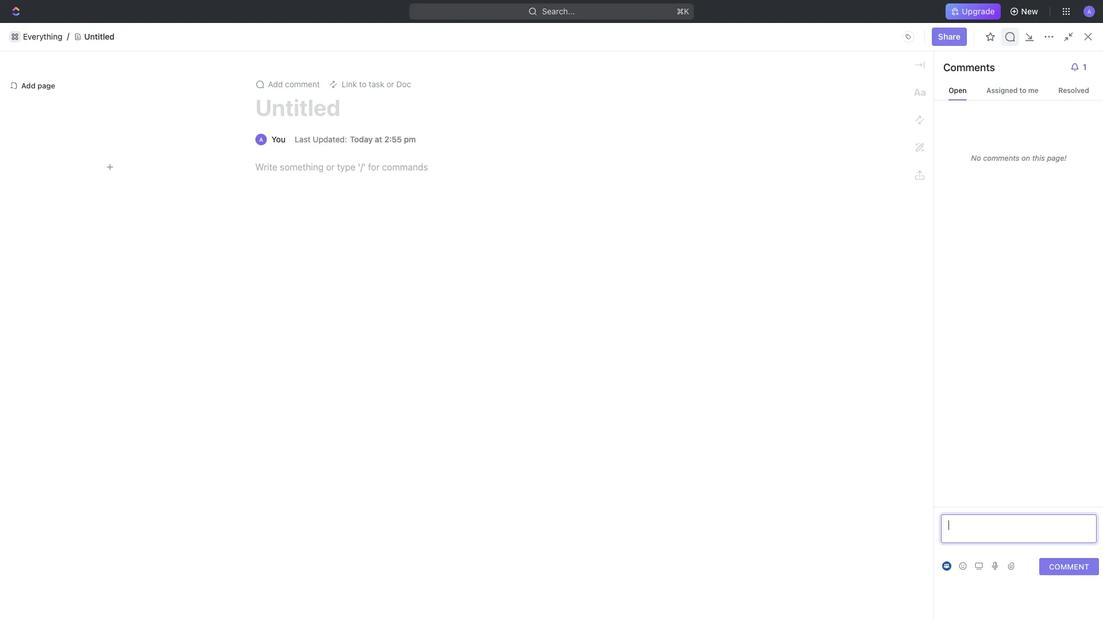 Task type: describe. For each thing, give the bounding box(es) containing it.
or
[[386, 80, 394, 89]]

search...
[[542, 7, 575, 16]]

7 cell from the left
[[977, 238, 1069, 259]]

0 horizontal spatial a
[[259, 136, 263, 143]]

by
[[934, 163, 942, 171]]

Search by name... text field
[[907, 197, 1051, 214]]

everything link
[[23, 32, 62, 42]]

search docs
[[991, 49, 1039, 59]]

no
[[971, 154, 981, 162]]

new doc
[[1057, 49, 1092, 59]]

everything
[[23, 32, 62, 41]]

comments
[[943, 61, 995, 73]]

add for add page
[[21, 81, 35, 90]]

all
[[878, 163, 887, 171]]

2 show from the left
[[970, 163, 986, 171]]

link
[[342, 80, 357, 89]]

comment
[[285, 80, 320, 89]]

assigned
[[986, 86, 1018, 94]]

sidebar navigation
[[0, 40, 172, 620]]

1 column header from the left
[[186, 219, 198, 238]]

2 here. from the left
[[988, 163, 1005, 171]]

3 column header from the left
[[545, 219, 660, 238]]

page
[[37, 81, 55, 90]]

1 vertical spatial you
[[943, 163, 955, 171]]

updated:
[[313, 135, 347, 144]]

5 column header from the left
[[793, 219, 885, 238]]

to for link to task or doc
[[359, 80, 367, 89]]

add comment
[[268, 80, 320, 89]]

1 show from the left
[[366, 163, 383, 171]]

1 horizontal spatial to
[[479, 27, 486, 36]]

your recently opened docs will show here.
[[264, 163, 402, 171]]

doc inside button
[[1076, 49, 1092, 59]]

docs inside search docs button
[[1020, 49, 1039, 59]]

2:55
[[384, 135, 402, 144]]

task
[[369, 80, 384, 89]]

no comments on this page!
[[971, 154, 1067, 162]]

search
[[991, 49, 1018, 59]]

add page
[[21, 81, 55, 90]]

a inside dropdown button
[[1087, 8, 1091, 15]]

today
[[350, 135, 373, 144]]

last updated: today at 2:55 pm
[[295, 135, 416, 144]]

at
[[375, 135, 382, 144]]

2 column header from the left
[[198, 219, 545, 238]]

you
[[271, 135, 286, 144]]

open
[[949, 86, 967, 94]]

assigned to me
[[986, 86, 1039, 94]]

0 vertical spatial you
[[442, 27, 456, 36]]

recently
[[281, 163, 307, 171]]

2 row from the top
[[186, 238, 1089, 259]]

pm
[[404, 135, 416, 144]]

comment button
[[1039, 558, 1099, 576]]

want
[[458, 27, 477, 36]]

4 column header from the left
[[660, 219, 793, 238]]

to for assigned to me
[[1019, 86, 1026, 94]]



Task type: vqa. For each thing, say whether or not it's contained in the screenshot.
Finish MP Assignment Add Crew Page
no



Task type: locate. For each thing, give the bounding box(es) containing it.
row
[[186, 219, 1089, 238], [186, 238, 1089, 259]]

do
[[430, 27, 440, 36]]

home
[[28, 77, 50, 87]]

0 horizontal spatial show
[[366, 163, 383, 171]]

add left page
[[21, 81, 35, 90]]

column header
[[186, 219, 198, 238], [198, 219, 545, 238], [545, 219, 660, 238], [660, 219, 793, 238], [793, 219, 885, 238], [977, 219, 1069, 238]]

3 cell from the left
[[545, 238, 660, 259]]

new inside button
[[1021, 7, 1038, 16]]

5 cell from the left
[[793, 238, 885, 259]]

1 horizontal spatial new
[[1057, 49, 1074, 59]]

1 vertical spatial untitled
[[255, 94, 340, 121]]

1 vertical spatial doc
[[396, 80, 411, 89]]

to right want
[[479, 27, 486, 36]]

0 horizontal spatial add
[[21, 81, 35, 90]]

to
[[479, 27, 486, 36], [359, 80, 367, 89], [1019, 86, 1026, 94]]

doc up 1
[[1076, 49, 1092, 59]]

doc inside dropdown button
[[396, 80, 411, 89]]

will
[[354, 163, 365, 171], [957, 163, 968, 171]]

dropdown menu image
[[899, 28, 917, 46]]

1 cell from the left
[[186, 238, 198, 259]]

created
[[907, 163, 932, 171]]

6 column header from the left
[[977, 219, 1069, 238]]

0 horizontal spatial here.
[[385, 163, 402, 171]]

untitled
[[84, 32, 114, 41], [255, 94, 340, 121]]

1 will from the left
[[354, 163, 365, 171]]

0 vertical spatial new
[[1021, 7, 1038, 16]]

1 button
[[1066, 58, 1094, 76]]

show
[[366, 163, 383, 171], [970, 163, 986, 171]]

1 horizontal spatial doc
[[1076, 49, 1092, 59]]

you right do
[[442, 27, 456, 36]]

new for new doc
[[1057, 49, 1074, 59]]

new up search docs
[[1021, 7, 1038, 16]]

to left me
[[1019, 86, 1026, 94]]

cell
[[186, 238, 198, 259], [198, 238, 545, 259], [545, 238, 660, 259], [660, 238, 793, 259], [793, 238, 885, 259], [885, 238, 977, 259], [977, 238, 1069, 259], [1069, 238, 1089, 259]]

2 cell from the left
[[198, 238, 545, 259]]

0 horizontal spatial doc
[[396, 80, 411, 89]]

0 horizontal spatial to
[[359, 80, 367, 89]]

all docs created by you will show here.
[[878, 163, 1005, 171]]

link to task or doc
[[342, 80, 411, 89]]

add
[[268, 80, 283, 89], [21, 81, 35, 90]]

0 horizontal spatial new
[[1021, 7, 1038, 16]]

a
[[1087, 8, 1091, 15], [259, 136, 263, 143]]

1 horizontal spatial untitled
[[255, 94, 340, 121]]

a button
[[1080, 2, 1098, 21]]

new button
[[1005, 2, 1045, 21]]

this
[[659, 27, 673, 36], [1032, 154, 1045, 162]]

will down today
[[354, 163, 365, 171]]

6 cell from the left
[[885, 238, 977, 259]]

comments
[[983, 154, 1019, 162]]

2 horizontal spatial to
[[1019, 86, 1026, 94]]

8 cell from the left
[[1069, 238, 1089, 259]]

enable
[[489, 27, 514, 36]]

hide
[[640, 27, 657, 36]]

doc
[[1076, 49, 1092, 59], [396, 80, 411, 89]]

on
[[1021, 154, 1030, 162]]

you
[[442, 27, 456, 36], [943, 163, 955, 171]]

1 horizontal spatial will
[[957, 163, 968, 171]]

1 horizontal spatial you
[[943, 163, 955, 171]]

0 horizontal spatial you
[[442, 27, 456, 36]]

this right 'hide'
[[659, 27, 673, 36]]

table
[[186, 219, 1089, 259]]

your
[[264, 163, 279, 171]]

2 will from the left
[[957, 163, 968, 171]]

this right on at the top right
[[1032, 154, 1045, 162]]

me
[[1028, 86, 1039, 94]]

a up the new doc
[[1087, 8, 1091, 15]]

1 here. from the left
[[385, 163, 402, 171]]

0 vertical spatial untitled
[[84, 32, 114, 41]]

0 horizontal spatial this
[[659, 27, 673, 36]]

home link
[[5, 73, 167, 91]]

show down at
[[366, 163, 383, 171]]

browser
[[516, 27, 547, 36]]

opened
[[309, 163, 334, 171]]

⌘k
[[677, 7, 689, 16]]

a left you
[[259, 136, 263, 143]]

docs
[[192, 49, 211, 59], [1020, 49, 1039, 59], [336, 163, 352, 171], [888, 163, 905, 171]]

here. down 2:55
[[385, 163, 402, 171]]

no created by me docs image
[[919, 116, 965, 162]]

1 horizontal spatial this
[[1032, 154, 1045, 162]]

no recent docs image
[[310, 116, 356, 162]]

new up resolved
[[1057, 49, 1074, 59]]

here. down comments
[[988, 163, 1005, 171]]

to right link
[[359, 80, 367, 89]]

here.
[[385, 163, 402, 171], [988, 163, 1005, 171]]

4 cell from the left
[[660, 238, 793, 259]]

comment
[[1049, 563, 1089, 571]]

notifications?
[[549, 27, 600, 36]]

1 vertical spatial new
[[1057, 49, 1074, 59]]

upgrade
[[962, 7, 995, 16]]

0 horizontal spatial untitled
[[84, 32, 114, 41]]

last
[[295, 135, 311, 144]]

untitled up home link
[[84, 32, 114, 41]]

add for add comment
[[268, 80, 283, 89]]

enable
[[608, 27, 634, 36]]

resolved
[[1058, 86, 1089, 94]]

will right by
[[957, 163, 968, 171]]

add left comment
[[268, 80, 283, 89]]

page!
[[1047, 154, 1067, 162]]

share
[[938, 32, 961, 41]]

0 vertical spatial doc
[[1076, 49, 1092, 59]]

1 vertical spatial a
[[259, 136, 263, 143]]

to inside dropdown button
[[359, 80, 367, 89]]

new inside button
[[1057, 49, 1074, 59]]

0 vertical spatial a
[[1087, 8, 1091, 15]]

new
[[1021, 7, 1038, 16], [1057, 49, 1074, 59]]

1 horizontal spatial add
[[268, 80, 283, 89]]

new doc button
[[1051, 45, 1098, 63]]

0 horizontal spatial will
[[354, 163, 365, 171]]

1 row from the top
[[186, 219, 1089, 238]]

1 horizontal spatial a
[[1087, 8, 1091, 15]]

doc right or
[[396, 80, 411, 89]]

do you want to enable browser notifications? enable hide this
[[430, 27, 673, 36]]

1
[[1083, 62, 1087, 72]]

1 vertical spatial this
[[1032, 154, 1045, 162]]

untitled down add comment
[[255, 94, 340, 121]]

you right by
[[943, 163, 955, 171]]

search docs button
[[975, 45, 1046, 63]]

0 vertical spatial this
[[659, 27, 673, 36]]

upgrade link
[[946, 3, 1001, 20]]

1 horizontal spatial show
[[970, 163, 986, 171]]

1 horizontal spatial here.
[[988, 163, 1005, 171]]

show down no
[[970, 163, 986, 171]]

link to task or doc button
[[324, 76, 416, 92]]

new for new
[[1021, 7, 1038, 16]]



